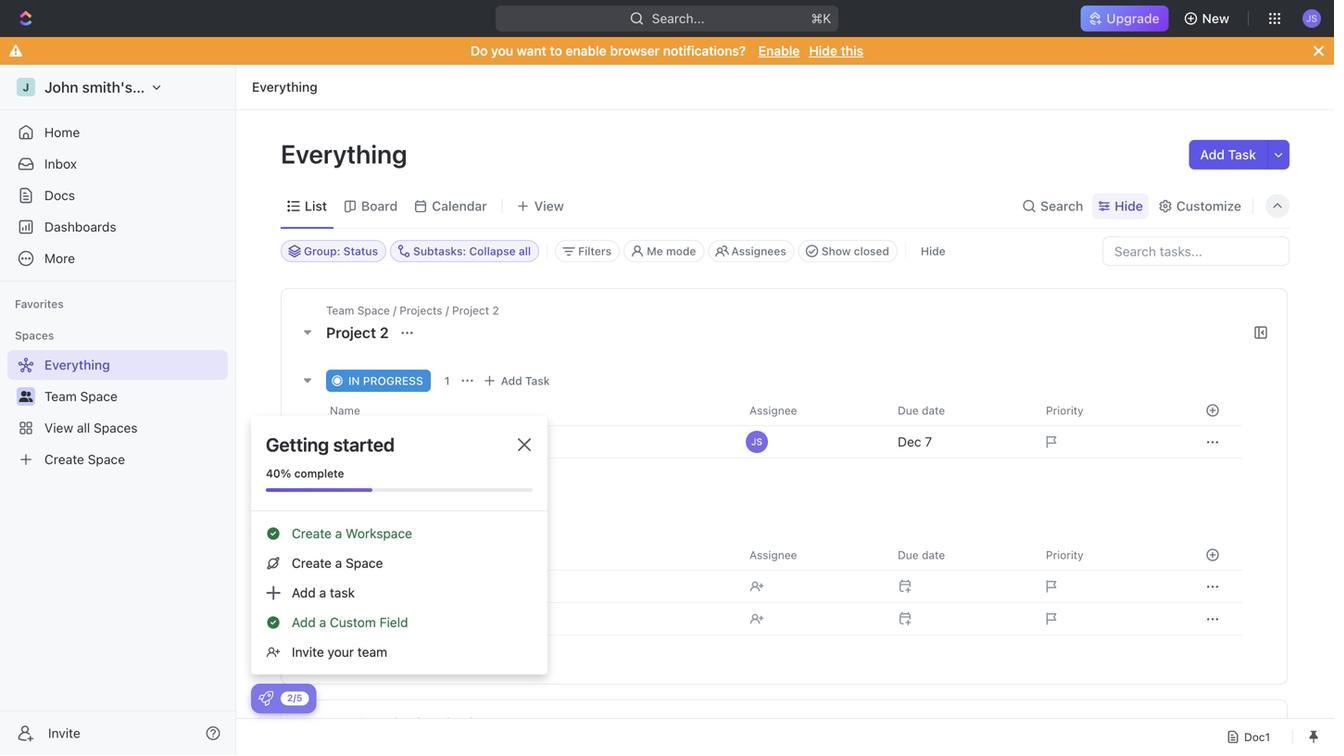 Task type: describe. For each thing, give the bounding box(es) containing it.
closed
[[854, 245, 890, 258]]

team for team space / projects / project 2
[[326, 304, 354, 317]]

task left 3
[[378, 611, 406, 627]]

search button
[[1017, 193, 1089, 219]]

due date button for 2
[[887, 540, 1035, 570]]

space for team space / projects / project 2
[[357, 304, 390, 317]]

invite your team
[[292, 645, 388, 660]]

search
[[1041, 198, 1084, 214]]

due date for 1
[[898, 404, 945, 417]]

space down create a workspace
[[346, 556, 383, 571]]

task
[[330, 585, 355, 601]]

add a task
[[292, 585, 355, 601]]

date for 2
[[922, 549, 945, 562]]

home
[[44, 125, 80, 140]]

assignee button for 2
[[739, 540, 887, 570]]

hide button
[[1093, 193, 1149, 219]]

project for team space / projects / project 2
[[452, 304, 489, 317]]

new button
[[1177, 4, 1241, 33]]

john smith's workspace, , element
[[17, 78, 35, 96]]

create space
[[44, 452, 125, 467]]

view all spaces link
[[7, 413, 224, 443]]

2/5
[[287, 693, 302, 703]]

3
[[410, 611, 418, 627]]

name button
[[326, 396, 739, 425]]

started
[[333, 434, 395, 456]]

board
[[361, 198, 398, 214]]

1 horizontal spatial all
[[519, 245, 531, 258]]

search...
[[652, 11, 705, 26]]

0 vertical spatial add task button
[[1190, 140, 1268, 170]]

40%
[[266, 467, 291, 480]]

add down field
[[378, 644, 402, 659]]

list link
[[301, 193, 327, 219]]

view button
[[510, 193, 571, 219]]

this
[[841, 43, 864, 58]]

field
[[380, 615, 408, 630]]

0 horizontal spatial everything link
[[7, 350, 224, 380]]

john
[[44, 78, 78, 96]]

show
[[822, 245, 851, 258]]

more button
[[7, 244, 228, 273]]

add up customize
[[1201, 147, 1225, 162]]

due for 2
[[898, 549, 919, 562]]

favorites button
[[7, 293, 71, 315]]

task down 3
[[406, 644, 433, 659]]

2 horizontal spatial add task
[[1201, 147, 1257, 162]]

want
[[517, 43, 547, 58]]

new
[[1203, 11, 1230, 26]]

0 horizontal spatial js button
[[739, 425, 887, 459]]

in progress
[[348, 374, 423, 387]]

1 vertical spatial project
[[326, 324, 376, 342]]

task 1 link
[[373, 429, 735, 456]]

add a custom field
[[292, 615, 408, 630]]

hide inside button
[[921, 245, 946, 258]]

a for space
[[335, 556, 342, 571]]

calendar
[[432, 198, 487, 214]]

browser
[[610, 43, 660, 58]]

collapse
[[469, 245, 516, 258]]

view button
[[510, 184, 571, 228]]

group:
[[304, 245, 340, 258]]

0 vertical spatial to
[[550, 43, 562, 58]]

subtasks:
[[413, 245, 466, 258]]

status
[[343, 245, 378, 258]]

projects for project 2
[[400, 304, 443, 317]]

2 vertical spatial 1
[[493, 715, 498, 728]]

workspace for john smith's workspace
[[136, 78, 213, 96]]

john smith's workspace
[[44, 78, 213, 96]]

0 horizontal spatial add task button
[[370, 640, 440, 663]]

create space link
[[7, 445, 224, 475]]

list
[[305, 198, 327, 214]]

1 vertical spatial add task button
[[479, 370, 557, 392]]

filters button
[[555, 240, 620, 262]]

create for create space
[[44, 452, 84, 467]]

0 vertical spatial spaces
[[15, 329, 54, 342]]

upgrade link
[[1081, 6, 1169, 32]]

assignees
[[732, 245, 787, 258]]

me mode
[[647, 245, 696, 258]]

1 vertical spatial add task
[[501, 374, 550, 387]]

team space / projects / project 2
[[326, 304, 499, 317]]

notifications?
[[663, 43, 746, 58]]

enable
[[759, 43, 800, 58]]

onboarding checklist button element
[[259, 691, 273, 706]]

create a workspace
[[292, 526, 412, 541]]

space for team space
[[80, 389, 118, 404]]

favorites
[[15, 298, 64, 310]]

to do
[[348, 519, 384, 532]]

docs link
[[7, 181, 228, 210]]

tree inside sidebar navigation
[[7, 350, 228, 475]]

home link
[[7, 118, 228, 147]]

assignee for 2
[[750, 549, 797, 562]]

dashboards link
[[7, 212, 228, 242]]

j
[[23, 81, 29, 94]]

inbox
[[44, 156, 77, 171]]

js for the leftmost the js dropdown button
[[752, 437, 763, 447]]

space for team space / projects / project 1
[[357, 715, 390, 728]]

me
[[647, 245, 663, 258]]

invite for invite your team
[[292, 645, 324, 660]]

0 vertical spatial 1
[[445, 374, 450, 387]]

create for create a space
[[292, 556, 332, 571]]

show closed button
[[799, 240, 898, 262]]

task 1
[[378, 434, 416, 449]]

your
[[328, 645, 354, 660]]

complete
[[294, 467, 344, 480]]

assignees button
[[708, 240, 795, 262]]

add up name dropdown button
[[501, 374, 522, 387]]

dashboards
[[44, 219, 116, 234]]

assignee for 1
[[750, 404, 797, 417]]

more
[[44, 251, 75, 266]]

a for workspace
[[335, 526, 342, 541]]

1 horizontal spatial everything link
[[247, 76, 322, 98]]



Task type: vqa. For each thing, say whether or not it's contained in the screenshot.
HIDE to the middle
yes



Task type: locate. For each thing, give the bounding box(es) containing it.
40% complete
[[266, 467, 344, 480]]

date for 1
[[922, 404, 945, 417]]

all up create space on the bottom of page
[[77, 420, 90, 436]]

1 vertical spatial all
[[77, 420, 90, 436]]

team space
[[44, 389, 118, 404]]

1 vertical spatial 1
[[410, 434, 416, 449]]

0 vertical spatial add task
[[1201, 147, 1257, 162]]

0 horizontal spatial spaces
[[15, 329, 54, 342]]

a left to do
[[335, 526, 342, 541]]

create up the add a task on the bottom of the page
[[292, 556, 332, 571]]

1 horizontal spatial spaces
[[94, 420, 138, 436]]

0 vertical spatial assignee button
[[739, 396, 887, 425]]

create
[[44, 452, 84, 467], [292, 526, 332, 541], [292, 556, 332, 571]]

1 vertical spatial priority button
[[1035, 540, 1184, 570]]

1 horizontal spatial js button
[[1298, 4, 1327, 33]]

2 horizontal spatial add task button
[[1190, 140, 1268, 170]]

create for create a workspace
[[292, 526, 332, 541]]

team
[[326, 304, 354, 317], [44, 389, 77, 404], [326, 715, 354, 728]]

1 horizontal spatial hide
[[921, 245, 946, 258]]

inbox link
[[7, 149, 228, 179]]

2 due date button from the top
[[887, 540, 1035, 570]]

add task button
[[1190, 140, 1268, 170], [479, 370, 557, 392], [370, 640, 440, 663]]

1 priority from the top
[[1046, 404, 1084, 417]]

invite for invite
[[48, 726, 80, 741]]

add task down field
[[378, 644, 433, 659]]

everything inside sidebar navigation
[[44, 357, 110, 373]]

1 horizontal spatial js
[[1307, 13, 1318, 23]]

2 vertical spatial team
[[326, 715, 354, 728]]

2 priority from the top
[[1046, 549, 1084, 562]]

onboarding checklist button image
[[259, 691, 273, 706]]

1 vertical spatial priority
[[1046, 549, 1084, 562]]

1 vertical spatial due date
[[898, 549, 945, 562]]

1 horizontal spatial add task button
[[479, 370, 557, 392]]

hide right closed
[[921, 245, 946, 258]]

js for right the js dropdown button
[[1307, 13, 1318, 23]]

1 horizontal spatial add task
[[501, 374, 550, 387]]

add task button down field
[[370, 640, 440, 663]]

1 vertical spatial js
[[752, 437, 763, 447]]

due date
[[898, 404, 945, 417], [898, 549, 945, 562]]

assignee button
[[739, 396, 887, 425], [739, 540, 887, 570]]

add task up customize
[[1201, 147, 1257, 162]]

show closed
[[822, 245, 890, 258]]

mode
[[666, 245, 696, 258]]

0 horizontal spatial 1
[[410, 434, 416, 449]]

group: status
[[304, 245, 378, 258]]

project for team space / projects / project 1
[[452, 715, 489, 728]]

1 vertical spatial date
[[922, 549, 945, 562]]

priority button
[[1035, 396, 1184, 425], [1035, 540, 1184, 570]]

team for team space
[[44, 389, 77, 404]]

js
[[1307, 13, 1318, 23], [752, 437, 763, 447]]

hide inside dropdown button
[[1115, 198, 1143, 214]]

task down progress
[[378, 434, 406, 449]]

1 due from the top
[[898, 404, 919, 417]]

customize button
[[1153, 193, 1247, 219]]

do
[[367, 519, 384, 532]]

team space / projects / project 1
[[326, 715, 498, 728]]

workspace up create a space
[[346, 526, 412, 541]]

invite
[[292, 645, 324, 660], [48, 726, 80, 741]]

space
[[357, 304, 390, 317], [80, 389, 118, 404], [88, 452, 125, 467], [346, 556, 383, 571], [357, 715, 390, 728]]

do
[[471, 43, 488, 58]]

getting started
[[266, 434, 395, 456]]

1 vertical spatial due date button
[[887, 540, 1035, 570]]

user group image
[[19, 391, 33, 402]]

0 horizontal spatial to
[[348, 519, 364, 532]]

due
[[898, 404, 919, 417], [898, 549, 919, 562]]

space up "project 2"
[[357, 304, 390, 317]]

create up create a space
[[292, 526, 332, 541]]

priority for 1
[[1046, 404, 1084, 417]]

due for 1
[[898, 404, 919, 417]]

2 vertical spatial project
[[452, 715, 489, 728]]

1 vertical spatial create
[[292, 526, 332, 541]]

1
[[445, 374, 450, 387], [410, 434, 416, 449], [493, 715, 498, 728]]

0 vertical spatial js button
[[1298, 4, 1327, 33]]

a up task
[[335, 556, 342, 571]]

view down team space on the bottom left
[[44, 420, 73, 436]]

0 horizontal spatial js
[[752, 437, 763, 447]]

hide button
[[914, 240, 953, 262]]

team right user group icon
[[44, 389, 77, 404]]

2 date from the top
[[922, 549, 945, 562]]

workspace
[[136, 78, 213, 96], [346, 526, 412, 541]]

js button
[[1298, 4, 1327, 33], [739, 425, 887, 459]]

hide right search
[[1115, 198, 1143, 214]]

2
[[493, 304, 499, 317], [380, 324, 389, 342], [405, 519, 412, 532]]

a for custom
[[319, 615, 326, 630]]

spaces down the favorites button
[[15, 329, 54, 342]]

1 horizontal spatial invite
[[292, 645, 324, 660]]

2 vertical spatial 2
[[405, 519, 412, 532]]

space for create space
[[88, 452, 125, 467]]

create a space
[[292, 556, 383, 571]]

hide
[[809, 43, 838, 58], [1115, 198, 1143, 214], [921, 245, 946, 258]]

a down the add a task on the bottom of the page
[[319, 615, 326, 630]]

add left task
[[292, 585, 316, 601]]

2 due date from the top
[[898, 549, 945, 562]]

filters
[[578, 245, 612, 258]]

workspace inside sidebar navigation
[[136, 78, 213, 96]]

do you want to enable browser notifications? enable hide this
[[471, 43, 864, 58]]

subtasks: collapse all
[[413, 245, 531, 258]]

1 vertical spatial assignee button
[[739, 540, 887, 570]]

enable
[[566, 43, 607, 58]]

task 3 link
[[373, 606, 735, 633]]

view all spaces
[[44, 420, 138, 436]]

0 vertical spatial invite
[[292, 645, 324, 660]]

due date for 2
[[898, 549, 945, 562]]

1 due date from the top
[[898, 404, 945, 417]]

add down the add a task on the bottom of the page
[[292, 615, 316, 630]]

create inside sidebar navigation
[[44, 452, 84, 467]]

2 down team space / projects / project 2
[[380, 324, 389, 342]]

1 horizontal spatial 2
[[405, 519, 412, 532]]

docs
[[44, 188, 75, 203]]

1 vertical spatial 2
[[380, 324, 389, 342]]

all
[[519, 245, 531, 258], [77, 420, 90, 436]]

priority
[[1046, 404, 1084, 417], [1046, 549, 1084, 562]]

priority for 2
[[1046, 549, 1084, 562]]

priority button for 2
[[1035, 540, 1184, 570]]

add task
[[1201, 147, 1257, 162], [501, 374, 550, 387], [378, 644, 433, 659]]

space down view all spaces 'link'
[[88, 452, 125, 467]]

1 vertical spatial hide
[[1115, 198, 1143, 214]]

1 vertical spatial team
[[44, 389, 77, 404]]

2 vertical spatial add task
[[378, 644, 433, 659]]

you
[[491, 43, 514, 58]]

add
[[1201, 147, 1225, 162], [501, 374, 522, 387], [292, 585, 316, 601], [292, 615, 316, 630], [378, 644, 402, 659]]

1 horizontal spatial 1
[[445, 374, 450, 387]]

2 horizontal spatial hide
[[1115, 198, 1143, 214]]

1 vertical spatial workspace
[[346, 526, 412, 541]]

projects
[[400, 304, 443, 317], [400, 715, 443, 728]]

view inside button
[[534, 198, 564, 214]]

1 projects from the top
[[400, 304, 443, 317]]

0 vertical spatial project
[[452, 304, 489, 317]]

1 vertical spatial due
[[898, 549, 919, 562]]

0 vertical spatial hide
[[809, 43, 838, 58]]

2 assignee button from the top
[[739, 540, 887, 570]]

1 vertical spatial invite
[[48, 726, 80, 741]]

1 assignee from the top
[[750, 404, 797, 417]]

due date button
[[887, 396, 1035, 425], [887, 540, 1035, 570]]

0 vertical spatial due date
[[898, 404, 945, 417]]

all inside 'link'
[[77, 420, 90, 436]]

1 vertical spatial to
[[348, 519, 364, 532]]

workspace right smith's
[[136, 78, 213, 96]]

to right the want
[[550, 43, 562, 58]]

2 vertical spatial add task button
[[370, 640, 440, 663]]

0 vertical spatial date
[[922, 404, 945, 417]]

everything
[[252, 79, 318, 95], [281, 139, 413, 169], [44, 357, 110, 373]]

add task up name dropdown button
[[501, 374, 550, 387]]

1 assignee button from the top
[[739, 396, 887, 425]]

invite inside sidebar navigation
[[48, 726, 80, 741]]

2 horizontal spatial 2
[[493, 304, 499, 317]]

1 due date button from the top
[[887, 396, 1035, 425]]

/
[[393, 304, 397, 317], [446, 304, 449, 317], [393, 715, 397, 728], [446, 715, 449, 728]]

priority button for 1
[[1035, 396, 1184, 425]]

view up filters dropdown button
[[534, 198, 564, 214]]

task up customize
[[1229, 147, 1257, 162]]

hide left "this"
[[809, 43, 838, 58]]

2 vertical spatial hide
[[921, 245, 946, 258]]

a left task
[[319, 585, 326, 601]]

0 vertical spatial everything link
[[247, 76, 322, 98]]

name
[[330, 404, 360, 417]]

workspace for create a workspace
[[346, 526, 412, 541]]

add task button up customize
[[1190, 140, 1268, 170]]

me mode button
[[624, 240, 705, 262]]

team for team space / projects / project 1
[[326, 715, 354, 728]]

1 priority button from the top
[[1035, 396, 1184, 425]]

project 2
[[326, 324, 393, 342]]

0 vertical spatial workspace
[[136, 78, 213, 96]]

0 horizontal spatial view
[[44, 420, 73, 436]]

1 vertical spatial everything link
[[7, 350, 224, 380]]

1 horizontal spatial workspace
[[346, 526, 412, 541]]

0 vertical spatial 2
[[493, 304, 499, 317]]

0 horizontal spatial invite
[[48, 726, 80, 741]]

0 vertical spatial team
[[326, 304, 354, 317]]

1 horizontal spatial to
[[550, 43, 562, 58]]

space inside 'link'
[[80, 389, 118, 404]]

0 vertical spatial assignee
[[750, 404, 797, 417]]

0 vertical spatial create
[[44, 452, 84, 467]]

0 horizontal spatial 2
[[380, 324, 389, 342]]

getting
[[266, 434, 329, 456]]

1 date from the top
[[922, 404, 945, 417]]

team down invite your team
[[326, 715, 354, 728]]

2 projects from the top
[[400, 715, 443, 728]]

space up view all spaces
[[80, 389, 118, 404]]

2 priority button from the top
[[1035, 540, 1184, 570]]

in
[[348, 374, 360, 387]]

2 horizontal spatial 1
[[493, 715, 498, 728]]

2 down 'collapse'
[[493, 304, 499, 317]]

space down team
[[357, 715, 390, 728]]

a for task
[[319, 585, 326, 601]]

0 horizontal spatial workspace
[[136, 78, 213, 96]]

spaces up create space link
[[94, 420, 138, 436]]

0 vertical spatial all
[[519, 245, 531, 258]]

upgrade
[[1107, 11, 1160, 26]]

team
[[358, 645, 388, 660]]

team inside 'link'
[[44, 389, 77, 404]]

a
[[335, 526, 342, 541], [335, 556, 342, 571], [319, 585, 326, 601], [319, 615, 326, 630]]

due date button for 1
[[887, 396, 1035, 425]]

0 horizontal spatial add task
[[378, 644, 433, 659]]

2 assignee from the top
[[750, 549, 797, 562]]

0 vertical spatial everything
[[252, 79, 318, 95]]

task 3
[[378, 611, 418, 627]]

team up "project 2"
[[326, 304, 354, 317]]

Search tasks... text field
[[1104, 237, 1289, 265]]

create down view all spaces
[[44, 452, 84, 467]]

0 vertical spatial projects
[[400, 304, 443, 317]]

project
[[452, 304, 489, 317], [326, 324, 376, 342], [452, 715, 489, 728]]

⌘k
[[811, 11, 831, 26]]

1 vertical spatial js button
[[739, 425, 887, 459]]

smith's
[[82, 78, 132, 96]]

projects for project 1
[[400, 715, 443, 728]]

spaces inside view all spaces 'link'
[[94, 420, 138, 436]]

board link
[[358, 193, 398, 219]]

progress
[[363, 374, 423, 387]]

to left do
[[348, 519, 364, 532]]

view for view
[[534, 198, 564, 214]]

0 vertical spatial view
[[534, 198, 564, 214]]

to
[[550, 43, 562, 58], [348, 519, 364, 532]]

0 vertical spatial due
[[898, 404, 919, 417]]

close image
[[518, 438, 531, 451]]

2 vertical spatial everything
[[44, 357, 110, 373]]

1 vertical spatial everything
[[281, 139, 413, 169]]

customize
[[1177, 198, 1242, 214]]

tree containing everything
[[7, 350, 228, 475]]

view for view all spaces
[[44, 420, 73, 436]]

1 vertical spatial projects
[[400, 715, 443, 728]]

1 vertical spatial spaces
[[94, 420, 138, 436]]

custom
[[330, 615, 376, 630]]

2 vertical spatial create
[[292, 556, 332, 571]]

add task button up name dropdown button
[[479, 370, 557, 392]]

tree
[[7, 350, 228, 475]]

team space link
[[44, 382, 224, 411]]

1 vertical spatial view
[[44, 420, 73, 436]]

0 vertical spatial priority
[[1046, 404, 1084, 417]]

2 right do
[[405, 519, 412, 532]]

assignee button for 1
[[739, 396, 887, 425]]

1 vertical spatial assignee
[[750, 549, 797, 562]]

task up name dropdown button
[[525, 374, 550, 387]]

sidebar navigation
[[0, 65, 240, 755]]

0 horizontal spatial all
[[77, 420, 90, 436]]

0 vertical spatial js
[[1307, 13, 1318, 23]]

0 horizontal spatial hide
[[809, 43, 838, 58]]

0 vertical spatial due date button
[[887, 396, 1035, 425]]

0 vertical spatial priority button
[[1035, 396, 1184, 425]]

view inside 'link'
[[44, 420, 73, 436]]

2 due from the top
[[898, 549, 919, 562]]

calendar link
[[428, 193, 487, 219]]

1 horizontal spatial view
[[534, 198, 564, 214]]

all right 'collapse'
[[519, 245, 531, 258]]



